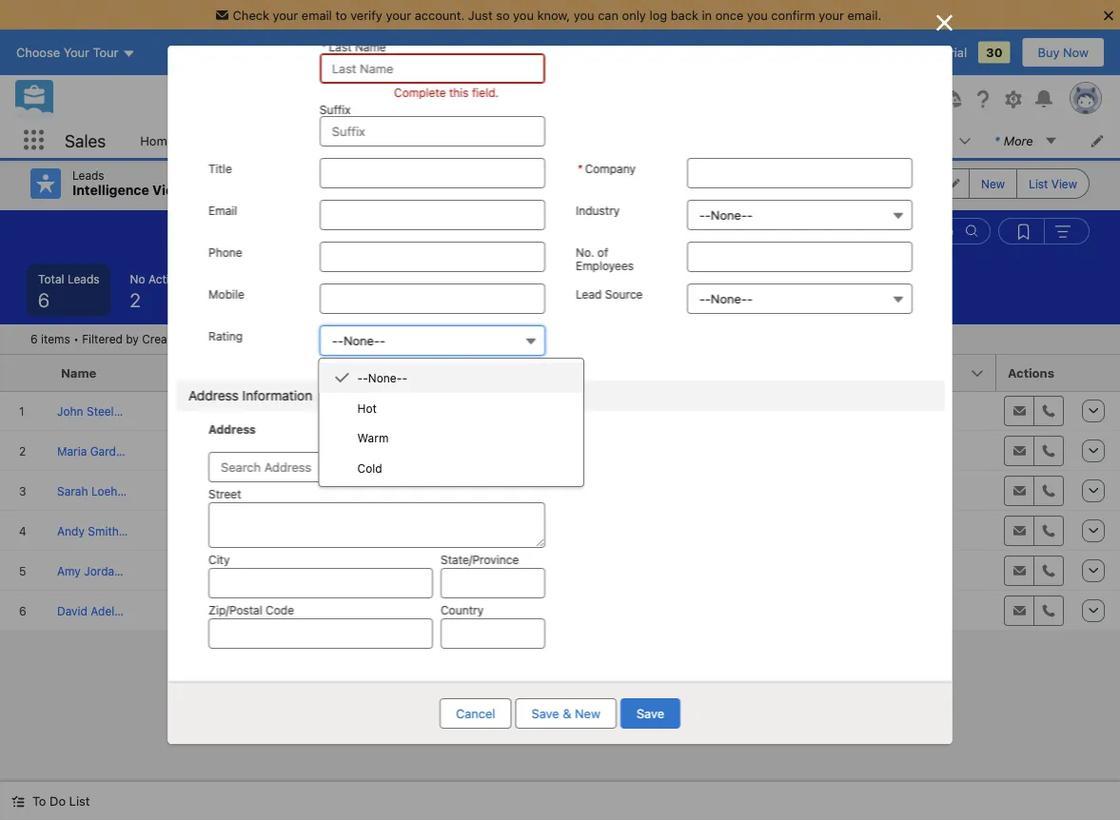 Task type: locate. For each thing, give the bounding box(es) containing it.
1 vertical spatial title
[[251, 366, 279, 380]]

2 save from the left
[[637, 707, 664, 721]]

text default image
[[335, 370, 350, 385], [11, 795, 25, 809]]

0 horizontal spatial title
[[208, 162, 232, 175]]

total up items
[[38, 272, 64, 286]]

Industry button
[[687, 200, 912, 230]]

1 horizontal spatial created
[[725, 226, 761, 237]]

leave feedback link
[[769, 45, 863, 60]]

system
[[247, 482, 287, 495]]

contacts
[[380, 133, 432, 148]]

2 up by
[[130, 288, 141, 311]]

2 your from the left
[[386, 8, 411, 22]]

-
[[699, 208, 705, 222], [705, 208, 710, 222], [747, 208, 752, 222], [699, 292, 705, 306], [705, 292, 710, 306], [747, 292, 752, 306], [332, 334, 337, 348], [337, 334, 343, 348], [379, 334, 385, 348], [357, 372, 363, 385], [363, 372, 368, 385], [402, 372, 407, 385]]

1 vertical spatial text default image
[[11, 795, 25, 809]]

* for * last name
[[321, 40, 326, 53]]

1 vertical spatial vp
[[276, 442, 291, 455]]

name right last
[[354, 40, 386, 53]]

0 horizontal spatial name
[[61, 366, 96, 380]]

code
[[265, 603, 294, 617]]

vp
[[285, 402, 300, 415], [276, 442, 291, 455], [247, 562, 262, 575]]

save & new button
[[515, 699, 617, 729]]

vp for senior vp
[[285, 402, 300, 415]]

3 your from the left
[[819, 8, 844, 22]]

lead down employees
[[575, 287, 601, 301]]

lee
[[395, 562, 414, 575]]

created left this
[[725, 226, 761, 237]]

information inside grid
[[297, 602, 358, 615]]

industry --none--
[[575, 204, 752, 222]]

Suffix text field
[[319, 116, 545, 147]]

administrator
[[290, 482, 363, 495]]

lead for lead source --none--
[[575, 287, 601, 301]]

0 vertical spatial leads
[[72, 168, 104, 182]]

1 horizontal spatial you
[[574, 8, 594, 22]]

lead inside lead source --none--
[[575, 287, 601, 301]]

0 vertical spatial text default image
[[335, 370, 350, 385]]

1 vertical spatial leads
[[67, 272, 100, 286]]

save left & on the right of the page
[[532, 707, 559, 721]]

6 items • filtered by created date, me, total leads status
[[30, 333, 304, 346]]

upcoming right 0 'button'
[[314, 272, 369, 286]]

Phone text field
[[319, 242, 545, 272]]

0 vertical spatial information
[[242, 388, 312, 404]]

* up industry
[[577, 162, 583, 175]]

1 horizontal spatial no
[[296, 272, 311, 286]]

1 vertical spatial total
[[243, 333, 269, 346]]

Lead Source button
[[687, 284, 912, 314]]

0 horizontal spatial created
[[142, 333, 185, 346]]

* left last
[[321, 40, 326, 53]]

list box
[[318, 358, 584, 487]]

lead inside button
[[562, 366, 591, 380]]

left
[[909, 45, 928, 60]]

0 vertical spatial list
[[1029, 177, 1048, 190]]

0 horizontal spatial you
[[513, 8, 534, 22]]

--none-- option
[[319, 363, 583, 393]]

new
[[981, 177, 1005, 190], [575, 707, 600, 721]]

lead up working
[[562, 366, 591, 380]]

Email text field
[[319, 200, 545, 230]]

0 vertical spatial --none--
[[332, 334, 385, 348]]

1 vertical spatial created
[[142, 333, 185, 346]]

* last name
[[321, 40, 386, 53]]

upcoming
[[314, 272, 369, 286], [576, 272, 631, 286]]

inc.
[[445, 482, 464, 495]]

leads up title button
[[272, 333, 304, 346]]

none- inside industry --none--
[[710, 208, 747, 222]]

can
[[598, 8, 619, 22]]

None text field
[[687, 158, 912, 188]]

lead for lead status
[[562, 366, 591, 380]]

this
[[785, 226, 805, 237]]

save for save
[[637, 707, 664, 721]]

no for no activity 2
[[130, 272, 145, 286]]

1 vertical spatial new
[[575, 707, 600, 721]]

0 vertical spatial lead
[[575, 287, 601, 301]]

0 horizontal spatial text default image
[[11, 795, 25, 809]]

6 up items
[[38, 288, 49, 311]]

city
[[208, 553, 229, 566]]

company down rating, --none-- button
[[399, 366, 457, 380]]

30
[[986, 45, 1003, 60]]

upcoming inside 'button'
[[314, 272, 369, 286]]

1 vertical spatial name
[[61, 366, 96, 380]]

now
[[1063, 45, 1089, 60]]

group
[[859, 168, 1090, 199], [998, 218, 1090, 245]]

text default image for --none--
[[335, 370, 350, 385]]

name button
[[49, 355, 198, 391]]

company
[[585, 162, 635, 175], [399, 366, 457, 380]]

system administrator
[[247, 482, 363, 495]]

none- up no. of employees text field
[[710, 208, 747, 222]]

1 vertical spatial *
[[577, 162, 583, 175]]

1 horizontal spatial 2
[[576, 288, 587, 311]]

no.
[[575, 246, 594, 259]]

2 horizontal spatial your
[[819, 8, 844, 22]]

title up email
[[208, 162, 232, 175]]

0 horizontal spatial save
[[532, 707, 559, 721]]

vp right city
[[247, 562, 262, 575]]

new up me button
[[981, 177, 1005, 190]]

complete
[[394, 86, 445, 99]]

grid
[[0, 355, 1120, 632]]

country
[[440, 603, 483, 617]]

inverse image
[[933, 11, 956, 34]]

complete this field.
[[394, 86, 498, 99]]

search... button
[[340, 84, 721, 114]]

vp right senior
[[285, 402, 300, 415]]

0 vertical spatial *
[[321, 40, 326, 53]]

0 vertical spatial name
[[354, 40, 386, 53]]

rating
[[208, 329, 242, 343]]

information for address
[[242, 388, 312, 404]]

2 horizontal spatial you
[[747, 8, 768, 22]]

2 no from the left
[[296, 272, 311, 286]]

Country text field
[[440, 619, 545, 649]]

email
[[302, 8, 332, 22]]

6 left items
[[30, 333, 38, 346]]

created
[[725, 226, 761, 237], [142, 333, 185, 346]]

0 horizontal spatial upcoming
[[314, 272, 369, 286]]

&
[[563, 707, 571, 721]]

your left the email
[[273, 8, 298, 22]]

cold
[[357, 462, 382, 475]]

none- up hot
[[368, 372, 402, 385]]

1 vertical spatial information
[[297, 602, 358, 615]]

0 vertical spatial company
[[585, 162, 635, 175]]

address left senior
[[188, 388, 238, 404]]

intelligence
[[72, 182, 149, 198]]

2 down employees
[[576, 288, 587, 311]]

0 horizontal spatial 2
[[130, 288, 141, 311]]

save
[[532, 707, 559, 721], [637, 707, 664, 721]]

leads up "•" in the left top of the page
[[67, 272, 100, 286]]

due today
[[489, 272, 546, 286]]

title button
[[240, 355, 387, 391]]

0 vertical spatial group
[[859, 168, 1090, 199]]

--none-- up hot
[[357, 372, 407, 385]]

list right do
[[69, 794, 90, 809]]

0 vertical spatial total
[[38, 272, 64, 286]]

you right once
[[747, 8, 768, 22]]

list box containing --none--
[[318, 358, 584, 487]]

actions cell
[[997, 355, 1073, 392]]

1 vertical spatial --none--
[[357, 372, 407, 385]]

view down 'home' 'link'
[[152, 182, 184, 198]]

company inside 'company' button
[[399, 366, 457, 380]]

list item
[[694, 123, 774, 158]]

only
[[622, 8, 646, 22]]

me button
[[923, 218, 991, 245]]

0 vertical spatial in
[[702, 8, 712, 22]]

1 horizontal spatial new
[[981, 177, 1005, 190]]

1 horizontal spatial upcoming
[[576, 272, 631, 286]]

1 horizontal spatial view
[[1052, 177, 1077, 190]]

view right new button
[[1052, 177, 1077, 190]]

lee enterprise, inc
[[395, 562, 495, 575]]

1 horizontal spatial 6
[[38, 288, 49, 311]]

created right by
[[142, 333, 185, 346]]

0 vertical spatial 6
[[38, 288, 49, 311]]

1 horizontal spatial *
[[577, 162, 583, 175]]

•
[[73, 333, 79, 346]]

view inside leads intelligence view
[[152, 182, 184, 198]]

in right back
[[702, 8, 712, 22]]

City text field
[[208, 568, 433, 599]]

0 horizontal spatial total
[[38, 272, 64, 286]]

list view
[[1029, 177, 1077, 190]]

1 2 from the left
[[130, 288, 141, 311]]

no inside 'no upcoming' 'button'
[[296, 272, 311, 286]]

cell
[[387, 391, 550, 431], [387, 431, 550, 471], [686, 431, 848, 471], [848, 431, 997, 471], [686, 471, 848, 511], [848, 471, 997, 511], [240, 511, 387, 551], [550, 511, 686, 551], [686, 511, 848, 551], [550, 551, 686, 591], [686, 551, 848, 591], [550, 591, 686, 631], [686, 591, 848, 631]]

phone
[[208, 246, 242, 259]]

leads inside leads intelligence view
[[72, 168, 104, 182]]

in
[[702, 8, 712, 22], [932, 45, 942, 60]]

0 vertical spatial new
[[981, 177, 1005, 190]]

1 save from the left
[[532, 707, 559, 721]]

none- down 'no upcoming' 'button'
[[343, 334, 379, 348]]

me,
[[220, 333, 240, 346]]

--none-- inside button
[[332, 334, 385, 348]]

dot
[[431, 602, 450, 615]]

title up address information at left top
[[251, 366, 279, 380]]

list view button
[[1017, 168, 1090, 199]]

save inside button
[[637, 707, 664, 721]]

company up industry
[[585, 162, 635, 175]]

0 horizontal spatial no
[[130, 272, 145, 286]]

2 vertical spatial leads
[[272, 333, 304, 346]]

your left email.
[[819, 8, 844, 22]]

no left the activity
[[130, 272, 145, 286]]

director, information technology
[[247, 602, 423, 615]]

0 horizontal spatial 6
[[30, 333, 38, 346]]

3 you from the left
[[747, 8, 768, 22]]

your
[[273, 8, 298, 22], [386, 8, 411, 22], [819, 8, 844, 22]]

information
[[242, 388, 312, 404], [297, 602, 358, 615]]

action image
[[1073, 355, 1120, 391]]

list
[[129, 123, 1120, 158]]

enterprise,
[[417, 562, 476, 575]]

1 vertical spatial lead
[[562, 366, 591, 380]]

address
[[188, 388, 238, 404], [208, 423, 255, 436]]

0 horizontal spatial company
[[399, 366, 457, 380]]

0 vertical spatial address
[[188, 388, 238, 404]]

none- inside rating, --none-- button
[[343, 334, 379, 348]]

filtered
[[82, 333, 123, 346]]

* for * company
[[577, 162, 583, 175]]

view
[[1052, 177, 1077, 190], [152, 182, 184, 198]]

overdue
[[413, 272, 459, 286]]

you left can
[[574, 8, 594, 22]]

0 horizontal spatial list
[[69, 794, 90, 809]]

1 horizontal spatial title
[[251, 366, 279, 380]]

no right 0 'button'
[[296, 272, 311, 286]]

text default image inside --none-- option
[[335, 370, 350, 385]]

to
[[335, 8, 347, 22]]

company cell
[[387, 355, 550, 392]]

name down "•" in the left top of the page
[[61, 366, 96, 380]]

0 vertical spatial vp
[[285, 402, 300, 415]]

text default image inside to do list button
[[11, 795, 25, 809]]

1 horizontal spatial in
[[932, 45, 942, 60]]

no inside no activity 2
[[130, 272, 145, 286]]

1 vertical spatial address
[[208, 423, 255, 436]]

none- down no. of employees text field
[[710, 292, 747, 306]]

this
[[449, 86, 468, 99]]

2
[[130, 288, 141, 311], [576, 288, 587, 311]]

No. of Employees text field
[[687, 242, 912, 272]]

1 vertical spatial company
[[399, 366, 457, 380]]

accounts list item
[[268, 123, 369, 158]]

of
[[597, 246, 608, 259]]

1 horizontal spatial text default image
[[335, 370, 350, 385]]

senior vp
[[247, 402, 300, 415]]

0 horizontal spatial view
[[152, 182, 184, 198]]

1 upcoming from the left
[[314, 272, 369, 286]]

this quarter button
[[769, 218, 878, 245]]

your right verify
[[386, 8, 411, 22]]

in right left on the right
[[932, 45, 942, 60]]

list containing home
[[129, 123, 1120, 158]]

0 horizontal spatial *
[[321, 40, 326, 53]]

upcoming up source
[[576, 272, 631, 286]]

status
[[594, 366, 634, 380]]

new right & on the right of the page
[[575, 707, 600, 721]]

mobile
[[208, 287, 244, 301]]

check
[[233, 8, 269, 22]]

Title text field
[[319, 158, 545, 188]]

new inside button
[[575, 707, 600, 721]]

no for no upcoming
[[296, 272, 311, 286]]

1 horizontal spatial name
[[354, 40, 386, 53]]

to
[[32, 794, 46, 809]]

view inside button
[[1052, 177, 1077, 190]]

address up exec
[[208, 423, 255, 436]]

0 horizontal spatial your
[[273, 8, 298, 22]]

group up me button
[[859, 168, 1090, 199]]

total
[[38, 272, 64, 286], [243, 333, 269, 346]]

save inside button
[[532, 707, 559, 721]]

vp right exec
[[276, 442, 291, 455]]

leads up intelligence
[[72, 168, 104, 182]]

me
[[939, 226, 954, 237]]

you right so
[[513, 8, 534, 22]]

once
[[715, 8, 744, 22]]

1 horizontal spatial save
[[637, 707, 664, 721]]

--none-- down 'no upcoming' 'button'
[[332, 334, 385, 348]]

list right new button
[[1029, 177, 1048, 190]]

--none--
[[332, 334, 385, 348], [357, 372, 407, 385]]

save right & on the right of the page
[[637, 707, 664, 721]]

1 no from the left
[[130, 272, 145, 286]]

none- inside --none-- option
[[368, 372, 402, 385]]

technology
[[361, 602, 423, 615]]

home
[[140, 133, 174, 148]]

group down list view button
[[998, 218, 1090, 245]]

6
[[38, 288, 49, 311], [30, 333, 38, 346]]

0 horizontal spatial new
[[575, 707, 600, 721]]

1 horizontal spatial your
[[386, 8, 411, 22]]

Last Name text field
[[319, 53, 545, 84]]

leads
[[72, 168, 104, 182], [67, 272, 100, 286], [272, 333, 304, 346]]

total right me,
[[243, 333, 269, 346]]



Task type: vqa. For each thing, say whether or not it's contained in the screenshot.
the left the of
no



Task type: describe. For each thing, give the bounding box(es) containing it.
green
[[395, 602, 427, 615]]

buy now
[[1038, 45, 1089, 60]]

group containing new
[[859, 168, 1090, 199]]

confirm
[[771, 8, 815, 22]]

buy now button
[[1022, 37, 1105, 68]]

1 horizontal spatial total
[[243, 333, 269, 346]]

row number cell
[[0, 355, 49, 392]]

save for save & new
[[532, 707, 559, 721]]

row number image
[[0, 355, 49, 391]]

employees
[[575, 259, 633, 272]]

green dot publishing
[[395, 602, 509, 615]]

none- inside lead source --none--
[[710, 292, 747, 306]]

opportunities
[[480, 133, 559, 148]]

2 you from the left
[[574, 8, 594, 22]]

6 items • filtered by created date, me, total leads
[[30, 333, 304, 346]]

contacts link
[[369, 123, 444, 158]]

hot
[[357, 402, 377, 415]]

title inside title button
[[251, 366, 279, 380]]

6 inside total leads 6
[[38, 288, 49, 311]]

days
[[878, 45, 906, 60]]

check your email to verify your account. just so you know, you can only log back in once you confirm your email.
[[233, 8, 882, 22]]

no. of employees
[[575, 246, 633, 272]]

inc
[[479, 562, 495, 575]]

--none-- inside option
[[357, 372, 407, 385]]

just
[[468, 8, 493, 22]]

complete this field. alert
[[394, 86, 545, 99]]

no upcoming button
[[284, 264, 394, 317]]

1 horizontal spatial list
[[1029, 177, 1048, 190]]

Zip/Postal Code text field
[[208, 619, 433, 649]]

company button
[[387, 355, 550, 391]]

State/Province text field
[[440, 568, 545, 599]]

0
[[232, 288, 244, 311]]

0 vertical spatial created
[[725, 226, 761, 237]]

name inside button
[[61, 366, 96, 380]]

grid containing name
[[0, 355, 1120, 632]]

medlife,
[[395, 482, 442, 495]]

lead status cell
[[550, 355, 686, 392]]

know,
[[537, 8, 570, 22]]

buy
[[1038, 45, 1060, 60]]

to do list
[[32, 794, 90, 809]]

date,
[[188, 333, 217, 346]]

medlife, inc.
[[395, 482, 464, 495]]

lead source --none--
[[575, 287, 752, 306]]

publishing
[[453, 602, 509, 615]]

street
[[208, 487, 241, 501]]

due today button
[[478, 264, 557, 317]]

leads inside total leads 6
[[67, 272, 100, 286]]

account.
[[415, 8, 465, 22]]

search...
[[377, 92, 428, 106]]

feedback
[[806, 45, 863, 60]]

key performance indicators group
[[0, 264, 1120, 325]]

1 you from the left
[[513, 8, 534, 22]]

vp purchasing
[[247, 562, 326, 575]]

important cell
[[198, 355, 240, 392]]

working
[[558, 402, 602, 415]]

today
[[514, 272, 546, 286]]

accounts
[[279, 133, 333, 148]]

warm
[[357, 432, 389, 445]]

1 your from the left
[[273, 8, 298, 22]]

1 vertical spatial 6
[[30, 333, 38, 346]]

save & new
[[532, 707, 600, 721]]

save button
[[620, 699, 681, 729]]

no upcoming
[[296, 272, 369, 286]]

industry
[[575, 204, 619, 217]]

0 button
[[221, 264, 277, 317]]

opportunities link
[[469, 123, 570, 158]]

1 vertical spatial group
[[998, 218, 1090, 245]]

2 vertical spatial vp
[[247, 562, 262, 575]]

address information
[[188, 388, 312, 404]]

email
[[208, 204, 237, 217]]

2 upcoming from the left
[[576, 272, 631, 286]]

exec vp
[[247, 442, 291, 455]]

senior
[[247, 402, 282, 415]]

1 horizontal spatial company
[[585, 162, 635, 175]]

title cell
[[240, 355, 387, 392]]

this quarter
[[785, 226, 845, 237]]

overdue button
[[401, 264, 470, 317]]

Street text field
[[208, 503, 545, 548]]

verify
[[350, 8, 382, 22]]

lead source cell
[[686, 355, 848, 392]]

show
[[728, 402, 757, 415]]

so
[[496, 8, 510, 22]]

items
[[41, 333, 70, 346]]

no activity 2
[[130, 272, 189, 311]]

email.
[[848, 8, 882, 22]]

trade show
[[694, 402, 757, 415]]

2 2 from the left
[[576, 288, 587, 311]]

activity
[[148, 272, 189, 286]]

1 vertical spatial list
[[69, 794, 90, 809]]

sales
[[65, 130, 106, 151]]

leave feedback
[[769, 45, 863, 60]]

1 vertical spatial in
[[932, 45, 942, 60]]

leave
[[769, 45, 803, 60]]

days left in trial
[[878, 45, 967, 60]]

owner
[[886, 226, 916, 237]]

state/province
[[440, 553, 519, 566]]

cancel
[[456, 707, 495, 721]]

source
[[605, 287, 642, 301]]

actions
[[1008, 366, 1055, 380]]

information for director,
[[297, 602, 358, 615]]

address for address
[[208, 423, 255, 436]]

8/17/2024
[[856, 405, 910, 418]]

lead view settings image
[[859, 168, 911, 199]]

name cell
[[49, 355, 198, 392]]

log
[[650, 8, 667, 22]]

contacts list item
[[369, 123, 469, 158]]

lead status button
[[550, 355, 686, 391]]

vp for exec vp
[[276, 442, 291, 455]]

cancel button
[[440, 699, 512, 729]]

Rating button
[[319, 326, 545, 356]]

0 horizontal spatial in
[[702, 8, 712, 22]]

lead status
[[562, 366, 634, 380]]

text default image for to do list
[[11, 795, 25, 809]]

0 vertical spatial title
[[208, 162, 232, 175]]

Mobile text field
[[319, 284, 545, 314]]

total inside total leads 6
[[38, 272, 64, 286]]

action cell
[[1073, 355, 1120, 392]]

address for address information
[[188, 388, 238, 404]]

last activity cell
[[848, 355, 997, 392]]

new inside button
[[981, 177, 1005, 190]]

2 inside no activity 2
[[130, 288, 141, 311]]

home link
[[129, 123, 186, 158]]

quarter
[[808, 226, 845, 237]]



